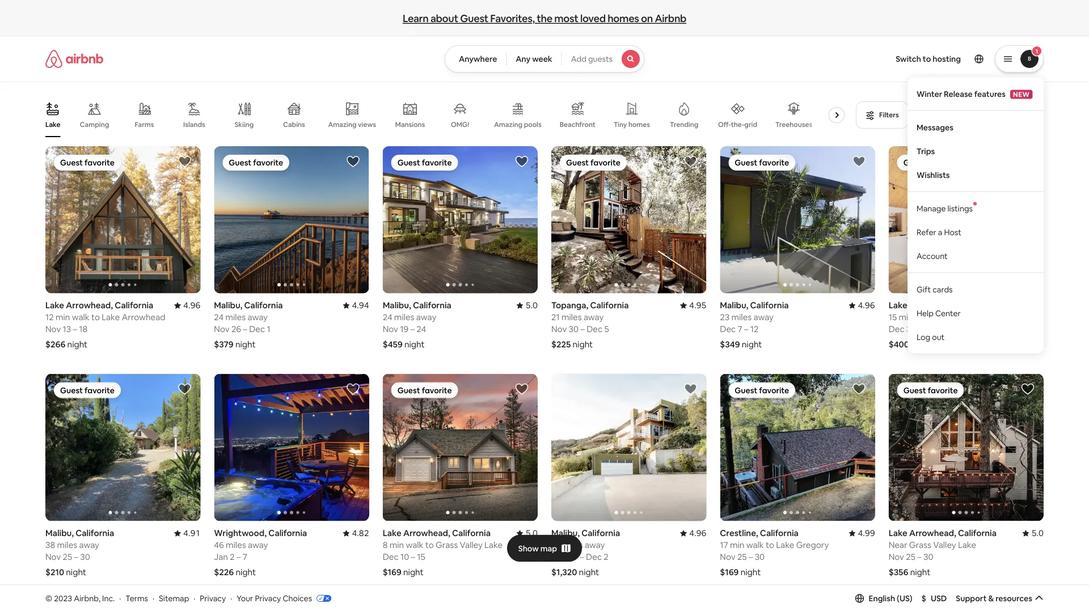 Task type: locate. For each thing, give the bounding box(es) containing it.
night down crestline,
[[741, 567, 761, 578]]

california
[[115, 300, 153, 311], [590, 300, 629, 311], [244, 300, 283, 311], [413, 300, 452, 311], [750, 300, 789, 311], [958, 300, 997, 311], [76, 528, 114, 539], [582, 528, 620, 539], [269, 528, 307, 539], [452, 528, 491, 539], [760, 528, 799, 539], [958, 528, 997, 539]]

malibu, inside malibu, california 38 miles away nov 25 – 30 $210 night
[[45, 528, 74, 539]]

new
[[1013, 90, 1030, 99]]

has notifications image
[[973, 202, 977, 206]]

lake up support
[[958, 540, 976, 551]]

2 inside wrightwood, california 46 miles away jan 2 – 7 $226 night
[[230, 552, 235, 563]]

min inside lake arrowhead, california 8 min walk to grass valley lake dec 10 – 15 $169 night
[[390, 540, 404, 551]]

0 horizontal spatial 7
[[243, 552, 247, 563]]

california inside "malibu, california 25 miles away nov 27 – dec 2 $1,320 night"
[[582, 528, 620, 539]]

support
[[956, 594, 987, 604]]

trending
[[670, 120, 698, 129]]

gregory
[[796, 540, 829, 551]]

malibu, for malibu, california 38 miles away nov 25 – 30 $210 night
[[45, 528, 74, 539]]

malibu, up 26
[[214, 300, 242, 311]]

to inside lake arrowhead, california 12 min walk to lake arrowhead nov 13 – 18 $266 night
[[91, 312, 100, 323]]

homes
[[608, 12, 639, 25], [628, 120, 650, 129]]

arrowhead, for dec 3 – 8
[[909, 300, 956, 311]]

30 up '$225'
[[569, 324, 579, 335]]

night inside lake arrowhead, california near grass valley lake nov 25 – 30 $356 night
[[910, 567, 930, 578]]

0 horizontal spatial 24
[[214, 312, 224, 323]]

miles for 19
[[394, 312, 414, 323]]

0 vertical spatial 5.0 out of 5 average rating image
[[517, 300, 538, 311]]

0 horizontal spatial add to wishlist: malibu, california image
[[178, 383, 191, 396]]

7 inside malibu, california 23 miles away dec 7 – 12 $349 night
[[738, 324, 742, 335]]

lake up 3
[[889, 300, 908, 311]]

dec left 5
[[587, 324, 603, 335]]

privacy right your
[[255, 594, 281, 604]]

manage
[[917, 203, 946, 214]]

None search field
[[445, 45, 644, 73]]

profile element
[[658, 36, 1044, 354]]

· right terms link
[[153, 594, 154, 604]]

night down 26
[[235, 339, 256, 350]]

walk up "10"
[[406, 540, 423, 551]]

malibu, inside malibu, california 24 miles away nov 26 – dec 1 $379 night
[[214, 300, 242, 311]]

malibu, up 38
[[45, 528, 74, 539]]

away inside malibu, california 24 miles away nov 19 – 24 $459 night
[[416, 312, 436, 323]]

25 down crestline,
[[737, 552, 747, 563]]

4.95 out of 5 average rating image
[[680, 300, 706, 311]]

walk for dec 10 – 15
[[406, 540, 423, 551]]

choices
[[283, 594, 312, 604]]

0 horizontal spatial privacy
[[200, 594, 226, 604]]

away for nov 27 – dec 2
[[585, 540, 605, 551]]

2 add to wishlist: malibu, california image from the left
[[852, 155, 866, 168]]

malibu, inside malibu, california 23 miles away dec 7 – 12 $349 night
[[720, 300, 748, 311]]

off-
[[718, 120, 731, 129]]

night inside crestline, california 17 min walk to lake gregory nov 25 – 30 $169 night
[[741, 567, 761, 578]]

1 add to wishlist: malibu, california image from the left
[[515, 155, 529, 168]]

24 right 19
[[417, 324, 426, 335]]

homes left the on
[[608, 12, 639, 25]]

0 horizontal spatial 15
[[417, 552, 425, 563]]

1 5.0 out of 5 average rating image from the top
[[517, 300, 538, 311]]

2 right the 27
[[604, 552, 609, 563]]

1 vertical spatial 15
[[417, 552, 425, 563]]

show map button
[[507, 535, 582, 563]]

away inside "malibu, california 25 miles away nov 27 – dec 2 $1,320 night"
[[585, 540, 605, 551]]

wrightwood, california 46 miles away jan 2 – 7 $226 night
[[214, 528, 307, 578]]

30 inside lake arrowhead, california near grass valley lake nov 25 – 30 $356 night
[[924, 552, 933, 563]]

trips link
[[908, 139, 1044, 163]]

1 vertical spatial homes
[[628, 120, 650, 129]]

2 horizontal spatial valley
[[969, 312, 992, 323]]

$169 down "10"
[[383, 567, 402, 578]]

night inside lake arrowhead, california 15 min walk to grass valley lake dec 3 – 8 $400 night
[[911, 339, 931, 350]]

away for nov 19 – 24
[[416, 312, 436, 323]]

1 horizontal spatial 12
[[750, 324, 759, 335]]

©
[[45, 594, 52, 604]]

walk down crestline,
[[746, 540, 764, 551]]

listings
[[948, 203, 973, 214]]

15 inside lake arrowhead, california 8 min walk to grass valley lake dec 10 – 15 $169 night
[[417, 552, 425, 563]]

5.0 for lake arrowhead, california near grass valley lake nov 25 – 30 $356 night
[[1032, 528, 1044, 539]]

0 horizontal spatial amazing
[[328, 120, 357, 129]]

add to wishlist: malibu, california image for 4.96
[[684, 383, 697, 396]]

0 vertical spatial 15
[[889, 312, 897, 323]]

2 horizontal spatial add to wishlist: malibu, california image
[[684, 383, 697, 396]]

nov inside lake arrowhead, california 12 min walk to lake arrowhead nov 13 – 18 $266 night
[[45, 324, 61, 335]]

arrowhead, inside lake arrowhead, california 15 min walk to grass valley lake dec 3 – 8 $400 night
[[909, 300, 956, 311]]

account link
[[908, 244, 1044, 268]]

dec inside malibu, california 24 miles away nov 26 – dec 1 $379 night
[[249, 324, 265, 335]]

1
[[1036, 47, 1038, 55], [267, 324, 270, 335]]

show
[[518, 544, 539, 554]]

1 vertical spatial add to wishlist: lake arrowhead, california image
[[515, 383, 529, 396]]

miles down wrightwood,
[[226, 540, 246, 551]]

grass inside lake arrowhead, california 15 min walk to grass valley lake dec 3 – 8 $400 night
[[945, 312, 967, 323]]

add to wishlist: malibu, california image down amazing pools
[[515, 155, 529, 168]]

24 for nov 26 – dec 1
[[214, 312, 224, 323]]

nov inside malibu, california 38 miles away nov 25 – 30 $210 night
[[45, 552, 61, 563]]

valley
[[969, 312, 992, 323], [460, 540, 483, 551], [933, 540, 956, 551]]

miles inside malibu, california 38 miles away nov 25 – 30 $210 night
[[57, 540, 77, 551]]

1 horizontal spatial valley
[[933, 540, 956, 551]]

malibu, up 19
[[383, 300, 411, 311]]

winter release features
[[917, 89, 1006, 99]]

amazing
[[328, 120, 357, 129], [494, 120, 523, 129]]

group
[[45, 93, 876, 137], [45, 146, 200, 294], [214, 146, 369, 294], [383, 146, 538, 294], [551, 146, 706, 294], [720, 146, 875, 294], [889, 146, 1044, 294], [45, 374, 200, 522], [214, 374, 369, 522], [383, 374, 538, 522], [551, 374, 706, 522], [720, 374, 875, 522], [889, 374, 1044, 522], [45, 602, 200, 613], [214, 602, 369, 613], [383, 602, 538, 613], [383, 602, 538, 613], [551, 602, 706, 613], [551, 602, 706, 613], [720, 602, 875, 613], [889, 602, 1044, 613]]

0 vertical spatial 12
[[45, 312, 54, 323]]

15
[[889, 312, 897, 323], [417, 552, 425, 563]]

malibu, for malibu, california 25 miles away nov 27 – dec 2 $1,320 night
[[551, 528, 580, 539]]

1 vertical spatial 5.0 out of 5 average rating image
[[517, 528, 538, 539]]

24 inside malibu, california 24 miles away nov 26 – dec 1 $379 night
[[214, 312, 224, 323]]

california inside lake arrowhead, california near grass valley lake nov 25 – 30 $356 night
[[958, 528, 997, 539]]

lake left camping
[[45, 120, 60, 129]]

dec right 26
[[249, 324, 265, 335]]

4.96 for malibu, california 25 miles away nov 27 – dec 2 $1,320 night
[[689, 528, 706, 539]]

2 horizontal spatial 24
[[417, 324, 426, 335]]

grass for 8
[[945, 312, 967, 323]]

malibu, up the map
[[551, 528, 580, 539]]

– inside crestline, california 17 min walk to lake gregory nov 25 – 30 $169 night
[[749, 552, 753, 563]]

dec right the 27
[[586, 552, 602, 563]]

hosting
[[933, 54, 961, 64]]

your privacy choices link
[[237, 594, 331, 605]]

night inside wrightwood, california 46 miles away jan 2 – 7 $226 night
[[236, 567, 256, 578]]

4.98 out of 5 average rating image
[[1018, 300, 1044, 311]]

on
[[641, 12, 653, 25]]

7 up $349
[[738, 324, 742, 335]]

away for nov 25 – 30
[[79, 540, 99, 551]]

away inside malibu, california 24 miles away nov 26 – dec 1 $379 night
[[248, 312, 268, 323]]

guests
[[588, 54, 613, 64]]

5.0 out of 5 average rating image up show
[[517, 528, 538, 539]]

night inside malibu, california 24 miles away nov 26 – dec 1 $379 night
[[235, 339, 256, 350]]

dec down the 23
[[720, 324, 736, 335]]

grass for 15
[[436, 540, 458, 551]]

min inside lake arrowhead, california 12 min walk to lake arrowhead nov 13 – 18 $266 night
[[56, 312, 70, 323]]

– inside malibu, california 24 miles away nov 26 – dec 1 $379 night
[[243, 324, 247, 335]]

walk up 18
[[72, 312, 90, 323]]

25 up $210
[[63, 552, 72, 563]]

$ usd
[[922, 594, 947, 604]]

1 horizontal spatial 24
[[383, 312, 392, 323]]

miles for 26
[[226, 312, 246, 323]]

none search field containing anywhere
[[445, 45, 644, 73]]

0 horizontal spatial 1
[[267, 324, 270, 335]]

away inside malibu, california 38 miles away nov 25 – 30 $210 night
[[79, 540, 99, 551]]

away for jan 2 – 7
[[248, 540, 268, 551]]

away inside malibu, california 23 miles away dec 7 – 12 $349 night
[[754, 312, 774, 323]]

min up 3
[[899, 312, 913, 323]]

0 horizontal spatial $169
[[383, 567, 402, 578]]

min inside lake arrowhead, california 15 min walk to grass valley lake dec 3 – 8 $400 night
[[899, 312, 913, 323]]

5.0 for lake arrowhead, california 8 min walk to grass valley lake dec 10 – 15 $169 night
[[526, 528, 538, 539]]

2 4.96 out of 5 average rating image from the left
[[849, 300, 875, 311]]

1 · from the left
[[119, 594, 121, 604]]

1 horizontal spatial 15
[[889, 312, 897, 323]]

valley inside lake arrowhead, california 8 min walk to grass valley lake dec 10 – 15 $169 night
[[460, 540, 483, 551]]

&
[[988, 594, 994, 604]]

1 horizontal spatial 7
[[738, 324, 742, 335]]

miles right the 23
[[732, 312, 752, 323]]

$210
[[45, 567, 64, 578]]

night down "10"
[[403, 567, 424, 578]]

english (us)
[[869, 594, 913, 604]]

to inside lake arrowhead, california 8 min walk to grass valley lake dec 10 – 15 $169 night
[[425, 540, 434, 551]]

0 horizontal spatial add to wishlist: malibu, california image
[[515, 155, 529, 168]]

add to wishlist: lake arrowhead, california image
[[178, 155, 191, 168], [515, 383, 529, 396]]

night
[[67, 339, 87, 350], [573, 339, 593, 350], [235, 339, 256, 350], [404, 339, 425, 350], [742, 339, 762, 350], [911, 339, 931, 350], [66, 567, 86, 578], [579, 567, 599, 578], [236, 567, 256, 578], [403, 567, 424, 578], [741, 567, 761, 578], [910, 567, 930, 578]]

wishlists link
[[908, 163, 1044, 187]]

2 horizontal spatial grass
[[945, 312, 967, 323]]

homes inside 'link'
[[608, 12, 639, 25]]

to inside lake arrowhead, california 15 min walk to grass valley lake dec 3 – 8 $400 night
[[935, 312, 943, 323]]

1 vertical spatial 1
[[267, 324, 270, 335]]

privacy
[[200, 594, 226, 604], [255, 594, 281, 604]]

lake up "10"
[[383, 528, 401, 539]]

california inside malibu, california 24 miles away nov 26 – dec 1 $379 night
[[244, 300, 283, 311]]

nov down near on the bottom
[[889, 552, 904, 563]]

nov down the 17 on the right of page
[[720, 552, 736, 563]]

miles inside wrightwood, california 46 miles away jan 2 – 7 $226 night
[[226, 540, 246, 551]]

30 up © 2023 airbnb, inc. ·
[[80, 552, 90, 563]]

add to wishlist: crestline, california image
[[852, 383, 866, 396]]

· right inc.
[[119, 594, 121, 604]]

miles up the 27
[[563, 540, 583, 551]]

3 · from the left
[[194, 594, 195, 604]]

nov inside topanga, california 21 miles away nov 30 – dec 5 $225 night
[[551, 324, 567, 335]]

0 vertical spatial homes
[[608, 12, 639, 25]]

4 · from the left
[[230, 594, 232, 604]]

to
[[923, 54, 931, 64], [91, 312, 100, 323], [935, 312, 943, 323], [425, 540, 434, 551], [766, 540, 774, 551]]

min up "13"
[[56, 312, 70, 323]]

15 right "10"
[[417, 552, 425, 563]]

5.0 out of 5 average rating image
[[1023, 528, 1044, 539]]

lake left gregory on the right
[[776, 540, 794, 551]]

15 inside lake arrowhead, california 15 min walk to grass valley lake dec 3 – 8 $400 night
[[889, 312, 897, 323]]

1 privacy from the left
[[200, 594, 226, 604]]

1 horizontal spatial $169
[[720, 567, 739, 578]]

english (us) button
[[855, 594, 913, 604]]

miles inside "malibu, california 25 miles away nov 27 – dec 2 $1,320 night"
[[563, 540, 583, 551]]

· left privacy link on the bottom of the page
[[194, 594, 195, 604]]

lake up "13"
[[45, 300, 64, 311]]

1 horizontal spatial amazing
[[494, 120, 523, 129]]

amazing for amazing pools
[[494, 120, 523, 129]]

walk up log
[[915, 312, 933, 323]]

away inside wrightwood, california 46 miles away jan 2 – 7 $226 night
[[248, 540, 268, 551]]

$169 down the 17 on the right of page
[[720, 567, 739, 578]]

miles
[[562, 312, 582, 323], [226, 312, 246, 323], [394, 312, 414, 323], [732, 312, 752, 323], [57, 540, 77, 551], [563, 540, 583, 551], [226, 540, 246, 551]]

1 horizontal spatial add to wishlist: malibu, california image
[[852, 155, 866, 168]]

lake arrowhead, california near grass valley lake nov 25 – 30 $356 night
[[889, 528, 997, 578]]

nov down 38
[[45, 552, 61, 563]]

0 horizontal spatial add to wishlist: lake arrowhead, california image
[[178, 155, 191, 168]]

– inside lake arrowhead, california 12 min walk to lake arrowhead nov 13 – 18 $266 night
[[73, 324, 77, 335]]

1 horizontal spatial 4.96 out of 5 average rating image
[[849, 300, 875, 311]]

· left your
[[230, 594, 232, 604]]

min up "10"
[[390, 540, 404, 551]]

add to wishlist: malibu, california image for 5.0
[[515, 155, 529, 168]]

1 horizontal spatial 2
[[604, 552, 609, 563]]

arrowhead, for dec 10 – 15
[[403, 528, 450, 539]]

any week
[[516, 54, 552, 64]]

host
[[944, 227, 962, 237]]

0 horizontal spatial 8
[[383, 540, 388, 551]]

0 horizontal spatial valley
[[460, 540, 483, 551]]

add to wishlist: lake arrowhead, california image for 4.96
[[178, 155, 191, 168]]

walk inside lake arrowhead, california 12 min walk to lake arrowhead nov 13 – 18 $266 night
[[72, 312, 90, 323]]

nov left the 27
[[551, 552, 567, 563]]

airbnb
[[655, 12, 686, 25]]

night right $226
[[236, 567, 256, 578]]

topanga, california 21 miles away nov 30 – dec 5 $225 night
[[551, 300, 629, 350]]

24 for nov 19 – 24
[[383, 312, 392, 323]]

california inside lake arrowhead, california 12 min walk to lake arrowhead nov 13 – 18 $266 night
[[115, 300, 153, 311]]

california inside malibu, california 38 miles away nov 25 – 30 $210 night
[[76, 528, 114, 539]]

25 inside malibu, california 38 miles away nov 25 – 30 $210 night
[[63, 552, 72, 563]]

0 vertical spatial 1
[[1036, 47, 1038, 55]]

4.94 out of 5 average rating image
[[343, 300, 369, 311]]

1 4.96 out of 5 average rating image from the left
[[174, 300, 200, 311]]

15 up $400
[[889, 312, 897, 323]]

any week button
[[506, 45, 562, 73]]

amazing for amazing views
[[328, 120, 357, 129]]

add
[[571, 54, 586, 64]]

nov
[[45, 324, 61, 335], [551, 324, 567, 335], [214, 324, 230, 335], [383, 324, 398, 335], [45, 552, 61, 563], [551, 552, 567, 563], [720, 552, 736, 563], [889, 552, 904, 563]]

8 inside lake arrowhead, california 15 min walk to grass valley lake dec 3 – 8 $400 night
[[919, 324, 924, 335]]

valley inside lake arrowhead, california 15 min walk to grass valley lake dec 3 – 8 $400 night
[[969, 312, 992, 323]]

0 horizontal spatial 12
[[45, 312, 54, 323]]

7 inside wrightwood, california 46 miles away jan 2 – 7 $226 night
[[243, 552, 247, 563]]

malibu, inside "malibu, california 25 miles away nov 27 – dec 2 $1,320 night"
[[551, 528, 580, 539]]

night right $1,320
[[579, 567, 599, 578]]

arrowhead, inside lake arrowhead, california near grass valley lake nov 25 – 30 $356 night
[[909, 528, 956, 539]]

1 vertical spatial 12
[[750, 324, 759, 335]]

1 horizontal spatial 4.96
[[689, 528, 706, 539]]

arrowhead, inside lake arrowhead, california 8 min walk to grass valley lake dec 10 – 15 $169 night
[[403, 528, 450, 539]]

1 horizontal spatial privacy
[[255, 594, 281, 604]]

4.91 out of 5 average rating image
[[174, 528, 200, 539]]

miles right 38
[[57, 540, 77, 551]]

1 horizontal spatial 1
[[1036, 47, 1038, 55]]

lake left show
[[485, 540, 503, 551]]

nov inside lake arrowhead, california near grass valley lake nov 25 – 30 $356 night
[[889, 552, 904, 563]]

12 inside lake arrowhead, california 12 min walk to lake arrowhead nov 13 – 18 $266 night
[[45, 312, 54, 323]]

nov left 19
[[383, 324, 398, 335]]

dec
[[587, 324, 603, 335], [249, 324, 265, 335], [720, 324, 736, 335], [889, 324, 905, 335], [586, 552, 602, 563], [383, 552, 399, 563]]

30 down crestline,
[[755, 552, 765, 563]]

add to wishlist: wrightwood, california image
[[346, 383, 360, 396]]

show map
[[518, 544, 557, 554]]

away for nov 30 – dec 5
[[584, 312, 604, 323]]

1 $169 from the left
[[383, 567, 402, 578]]

a
[[938, 227, 942, 237]]

miles inside malibu, california 24 miles away nov 26 – dec 1 $379 night
[[226, 312, 246, 323]]

to for lake arrowhead, california 8 min walk to grass valley lake dec 10 – 15 $169 night
[[425, 540, 434, 551]]

filters
[[879, 111, 899, 119]]

nov inside malibu, california 24 miles away nov 26 – dec 1 $379 night
[[214, 324, 230, 335]]

23
[[720, 312, 730, 323]]

night left out
[[911, 339, 931, 350]]

night right '$225'
[[573, 339, 593, 350]]

miles for 27
[[563, 540, 583, 551]]

24 up "$379"
[[214, 312, 224, 323]]

0 horizontal spatial 4.96 out of 5 average rating image
[[174, 300, 200, 311]]

dec left "10"
[[383, 552, 399, 563]]

terms
[[126, 594, 148, 604]]

1 horizontal spatial grass
[[909, 540, 931, 551]]

miles down topanga,
[[562, 312, 582, 323]]

california inside wrightwood, california 46 miles away jan 2 – 7 $226 night
[[269, 528, 307, 539]]

california inside topanga, california 21 miles away nov 30 – dec 5 $225 night
[[590, 300, 629, 311]]

min down crestline,
[[730, 540, 745, 551]]

0 horizontal spatial 4.96
[[183, 300, 200, 311]]

$169 inside lake arrowhead, california 8 min walk to grass valley lake dec 10 – 15 $169 night
[[383, 567, 402, 578]]

1 vertical spatial 8
[[383, 540, 388, 551]]

nov down '21'
[[551, 324, 567, 335]]

add guests
[[571, 54, 613, 64]]

miles up 26
[[226, 312, 246, 323]]

2 $169 from the left
[[720, 567, 739, 578]]

night right $210
[[66, 567, 86, 578]]

refer
[[917, 227, 936, 237]]

miles inside malibu, california 24 miles away nov 19 – 24 $459 night
[[394, 312, 414, 323]]

0 vertical spatial add to wishlist: lake arrowhead, california image
[[178, 155, 191, 168]]

total
[[952, 111, 967, 119]]

add guests button
[[561, 45, 644, 73]]

0 horizontal spatial 2
[[230, 552, 235, 563]]

4.99
[[858, 528, 875, 539]]

0 horizontal spatial grass
[[436, 540, 458, 551]]

privacy down $226
[[200, 594, 226, 604]]

california inside malibu, california 23 miles away dec 7 – 12 $349 night
[[750, 300, 789, 311]]

0 vertical spatial 7
[[738, 324, 742, 335]]

24 up the $459
[[383, 312, 392, 323]]

8
[[919, 324, 924, 335], [383, 540, 388, 551]]

lake up near on the bottom
[[889, 528, 908, 539]]

guest
[[460, 12, 488, 25]]

away
[[584, 312, 604, 323], [248, 312, 268, 323], [416, 312, 436, 323], [754, 312, 774, 323], [79, 540, 99, 551], [585, 540, 605, 551], [248, 540, 268, 551]]

add to wishlist: malibu, california image
[[346, 155, 360, 168], [178, 383, 191, 396], [684, 383, 697, 396]]

25 right show
[[551, 540, 561, 551]]

miles inside malibu, california 23 miles away dec 7 – 12 $349 night
[[732, 312, 752, 323]]

2 5.0 out of 5 average rating image from the top
[[517, 528, 538, 539]]

$400
[[889, 339, 909, 350]]

4.96 out of 5 average rating image
[[174, 300, 200, 311], [849, 300, 875, 311]]

1 inside malibu, california 24 miles away nov 26 – dec 1 $379 night
[[267, 324, 270, 335]]

off-the-grid
[[718, 120, 757, 129]]

add to wishlist: malibu, california image down national parks
[[852, 155, 866, 168]]

1 horizontal spatial 8
[[919, 324, 924, 335]]

your
[[237, 594, 253, 604]]

miles up 19
[[394, 312, 414, 323]]

30 inside topanga, california 21 miles away nov 30 – dec 5 $225 night
[[569, 324, 579, 335]]

malibu, up the 23
[[720, 300, 748, 311]]

miles for 30
[[562, 312, 582, 323]]

switch to hosting link
[[889, 47, 968, 71]]

crestline, california 17 min walk to lake gregory nov 25 – 30 $169 night
[[720, 528, 829, 578]]

add to wishlist: malibu, california image
[[515, 155, 529, 168], [852, 155, 866, 168]]

1 vertical spatial 7
[[243, 552, 247, 563]]

amazing left views
[[328, 120, 357, 129]]

4.95
[[689, 300, 706, 311]]

dec left 3
[[889, 324, 905, 335]]

7 right jan
[[243, 552, 247, 563]]

night right $356
[[910, 567, 930, 578]]

1 horizontal spatial add to wishlist: lake arrowhead, california image
[[515, 383, 529, 396]]

california inside malibu, california 24 miles away nov 19 – 24 $459 night
[[413, 300, 452, 311]]

nov left "13"
[[45, 324, 61, 335]]

night right $349
[[742, 339, 762, 350]]

amazing left pools
[[494, 120, 523, 129]]

night down 18
[[67, 339, 87, 350]]

2 privacy from the left
[[255, 594, 281, 604]]

4.91
[[183, 528, 200, 539]]

2 2 from the left
[[230, 552, 235, 563]]

malibu, california 23 miles away dec 7 – 12 $349 night
[[720, 300, 789, 350]]

30 up $
[[924, 552, 933, 563]]

2 horizontal spatial 4.96
[[858, 300, 875, 311]]

© 2023 airbnb, inc. ·
[[45, 594, 121, 604]]

most
[[554, 12, 578, 25]]

0 vertical spatial 8
[[919, 324, 924, 335]]

5.0 out of 5 average rating image
[[517, 300, 538, 311], [517, 528, 538, 539]]

5.0 out of 5 average rating image left topanga,
[[517, 300, 538, 311]]

terms · sitemap · privacy ·
[[126, 594, 232, 604]]

1 2 from the left
[[604, 552, 609, 563]]

25 down near on the bottom
[[906, 552, 916, 563]]

night inside malibu, california 24 miles away nov 19 – 24 $459 night
[[404, 339, 425, 350]]

1 horizontal spatial add to wishlist: malibu, california image
[[346, 155, 360, 168]]

dec inside malibu, california 23 miles away dec 7 – 12 $349 night
[[720, 324, 736, 335]]

away inside topanga, california 21 miles away nov 30 – dec 5 $225 night
[[584, 312, 604, 323]]

5
[[604, 324, 609, 335]]

nov left 26
[[214, 324, 230, 335]]

valley for 8 min walk to grass valley lake
[[460, 540, 483, 551]]

night down 19
[[404, 339, 425, 350]]

about
[[431, 12, 458, 25]]

homes right tiny
[[628, 120, 650, 129]]

2 right jan
[[230, 552, 235, 563]]



Task type: vqa. For each thing, say whether or not it's contained in the screenshot.


Task type: describe. For each thing, give the bounding box(es) containing it.
learn about guest favorites, the most loved homes on airbnb link
[[398, 7, 691, 30]]

switch to hosting
[[896, 54, 961, 64]]

– inside topanga, california 21 miles away nov 30 – dec 5 $225 night
[[581, 324, 585, 335]]

– inside lake arrowhead, california 8 min walk to grass valley lake dec 10 – 15 $169 night
[[411, 552, 415, 563]]

the-
[[731, 120, 744, 129]]

display total before taxes
[[927, 111, 1009, 119]]

malibu, california 24 miles away nov 26 – dec 1 $379 night
[[214, 300, 283, 350]]

– inside "malibu, california 25 miles away nov 27 – dec 2 $1,320 night"
[[580, 552, 584, 563]]

– inside malibu, california 24 miles away nov 19 – 24 $459 night
[[410, 324, 415, 335]]

walk inside crestline, california 17 min walk to lake gregory nov 25 – 30 $169 night
[[746, 540, 764, 551]]

25 inside lake arrowhead, california near grass valley lake nov 25 – 30 $356 night
[[906, 552, 916, 563]]

map
[[541, 544, 557, 554]]

before
[[969, 111, 990, 119]]

dec inside lake arrowhead, california 15 min walk to grass valley lake dec 3 – 8 $400 night
[[889, 324, 905, 335]]

– inside lake arrowhead, california near grass valley lake nov 25 – 30 $356 night
[[917, 552, 922, 563]]

help
[[917, 308, 934, 319]]

5.0 for malibu, california 24 miles away nov 19 – 24 $459 night
[[526, 300, 538, 311]]

near
[[889, 540, 907, 551]]

skiing
[[235, 120, 254, 129]]

to inside 'profile' element
[[923, 54, 931, 64]]

38
[[45, 540, 55, 551]]

out
[[932, 332, 945, 342]]

malibu, for malibu, california 24 miles away nov 26 – dec 1 $379 night
[[214, 300, 242, 311]]

lake inside crestline, california 17 min walk to lake gregory nov 25 – 30 $169 night
[[776, 540, 794, 551]]

any
[[516, 54, 531, 64]]

min for –
[[56, 312, 70, 323]]

min inside crestline, california 17 min walk to lake gregory nov 25 – 30 $169 night
[[730, 540, 745, 551]]

arrowhead
[[122, 312, 165, 323]]

sitemap link
[[159, 594, 189, 604]]

arrowhead, for nov 25 – 30
[[909, 528, 956, 539]]

winter
[[917, 89, 942, 99]]

malibu, for malibu, california 24 miles away nov 19 – 24 $459 night
[[383, 300, 411, 311]]

13
[[63, 324, 71, 335]]

1 button
[[995, 45, 1044, 73]]

12 inside malibu, california 23 miles away dec 7 – 12 $349 night
[[750, 324, 759, 335]]

2 inside "malibu, california 25 miles away nov 27 – dec 2 $1,320 night"
[[604, 552, 609, 563]]

add to wishlist: topanga, california image
[[684, 155, 697, 168]]

trips
[[917, 146, 935, 156]]

log out
[[917, 332, 945, 342]]

night inside "malibu, california 25 miles away nov 27 – dec 2 $1,320 night"
[[579, 567, 599, 578]]

walk for nov 13 – 18
[[72, 312, 90, 323]]

4.96 for malibu, california 23 miles away dec 7 – 12 $349 night
[[858, 300, 875, 311]]

add to wishlist: malibu, california image for 4.96
[[852, 155, 866, 168]]

national parks
[[831, 120, 876, 129]]

night inside lake arrowhead, california 8 min walk to grass valley lake dec 10 – 15 $169 night
[[403, 567, 424, 578]]

beachfront
[[560, 120, 596, 129]]

$1,320
[[551, 567, 577, 578]]

46
[[214, 540, 224, 551]]

to for lake arrowhead, california 15 min walk to grass valley lake dec 3 – 8 $400 night
[[935, 312, 943, 323]]

10
[[400, 552, 409, 563]]

refer a host
[[917, 227, 962, 237]]

add to wishlist: lake arrowhead, california image for 5.0
[[515, 383, 529, 396]]

malibu, california 24 miles away nov 19 – 24 $459 night
[[383, 300, 452, 350]]

english
[[869, 594, 895, 604]]

terms link
[[126, 594, 148, 604]]

– inside lake arrowhead, california 15 min walk to grass valley lake dec 3 – 8 $400 night
[[913, 324, 917, 335]]

airbnb,
[[74, 594, 100, 604]]

lake up log out button
[[994, 312, 1012, 323]]

valley inside lake arrowhead, california near grass valley lake nov 25 – 30 $356 night
[[933, 540, 956, 551]]

help center
[[917, 308, 961, 319]]

night inside malibu, california 38 miles away nov 25 – 30 $210 night
[[66, 567, 86, 578]]

1 inside dropdown button
[[1036, 47, 1038, 55]]

min for 10
[[390, 540, 404, 551]]

sitemap
[[159, 594, 189, 604]]

jan
[[214, 552, 228, 563]]

8 inside lake arrowhead, california 8 min walk to grass valley lake dec 10 – 15 $169 night
[[383, 540, 388, 551]]

$459
[[383, 339, 403, 350]]

– inside malibu, california 38 miles away nov 25 – 30 $210 night
[[74, 552, 78, 563]]

gift
[[917, 285, 931, 295]]

$356
[[889, 567, 908, 578]]

help center link
[[908, 302, 1044, 325]]

lake inside group
[[45, 120, 60, 129]]

2 · from the left
[[153, 594, 154, 604]]

26
[[231, 324, 241, 335]]

privacy link
[[200, 594, 226, 604]]

4.96 out of 5 average rating image for lake arrowhead, california 12 min walk to lake arrowhead nov 13 – 18 $266 night
[[174, 300, 200, 311]]

homes inside group
[[628, 120, 650, 129]]

away for nov 26 – dec 1
[[248, 312, 268, 323]]

21
[[551, 312, 560, 323]]

4.98
[[1027, 300, 1044, 311]]

inc.
[[102, 594, 115, 604]]

log
[[917, 332, 930, 342]]

nov inside "malibu, california 25 miles away nov 27 – dec 2 $1,320 night"
[[551, 552, 567, 563]]

– inside wrightwood, california 46 miles away jan 2 – 7 $226 night
[[237, 552, 241, 563]]

learn about guest favorites, the most loved homes on airbnb
[[403, 12, 686, 25]]

national
[[831, 120, 857, 129]]

amazing pools
[[494, 120, 542, 129]]

5.0 out of 5 average rating image for malibu, california 24 miles away nov 19 – 24 $459 night
[[517, 300, 538, 311]]

min for 3
[[899, 312, 913, 323]]

to for lake arrowhead, california 12 min walk to lake arrowhead nov 13 – 18 $266 night
[[91, 312, 100, 323]]

omg!
[[451, 120, 469, 129]]

cards
[[933, 285, 953, 295]]

california inside lake arrowhead, california 15 min walk to grass valley lake dec 3 – 8 $400 night
[[958, 300, 997, 311]]

features
[[974, 89, 1006, 99]]

add to wishlist: malibu, california image for 4.94
[[346, 155, 360, 168]]

valley for 15 min walk to grass valley lake
[[969, 312, 992, 323]]

4.96 for lake arrowhead, california 12 min walk to lake arrowhead nov 13 – 18 $266 night
[[183, 300, 200, 311]]

25 inside "malibu, california 25 miles away nov 27 – dec 2 $1,320 night"
[[551, 540, 561, 551]]

3
[[906, 324, 911, 335]]

miles for 25
[[57, 540, 77, 551]]

taxes
[[992, 111, 1009, 119]]

4.96 out of 5 average rating image
[[680, 528, 706, 539]]

group containing amazing views
[[45, 93, 876, 137]]

5.0 out of 5 average rating image for lake arrowhead, california 8 min walk to grass valley lake dec 10 – 15 $169 night
[[517, 528, 538, 539]]

lake left arrowhead
[[102, 312, 120, 323]]

messages link
[[908, 116, 1044, 139]]

california inside crestline, california 17 min walk to lake gregory nov 25 – 30 $169 night
[[760, 528, 799, 539]]

lake arrowhead, california 15 min walk to grass valley lake dec 3 – 8 $400 night
[[889, 300, 1012, 350]]

usd
[[931, 594, 947, 604]]

18
[[79, 324, 88, 335]]

$169 inside crestline, california 17 min walk to lake gregory nov 25 – 30 $169 night
[[720, 567, 739, 578]]

to inside crestline, california 17 min walk to lake gregory nov 25 – 30 $169 night
[[766, 540, 774, 551]]

support & resources button
[[956, 594, 1044, 604]]

california inside lake arrowhead, california 8 min walk to grass valley lake dec 10 – 15 $169 night
[[452, 528, 491, 539]]

4.82
[[352, 528, 369, 539]]

night inside topanga, california 21 miles away nov 30 – dec 5 $225 night
[[573, 339, 593, 350]]

gift cards
[[917, 285, 953, 295]]

4.82 out of 5 average rating image
[[343, 528, 369, 539]]

walk for dec 3 – 8
[[915, 312, 933, 323]]

crestline,
[[720, 528, 758, 539]]

nov inside crestline, california 17 min walk to lake gregory nov 25 – 30 $169 night
[[720, 552, 736, 563]]

4.99 out of 5 average rating image
[[849, 528, 875, 539]]

islands
[[183, 120, 205, 129]]

night inside lake arrowhead, california 12 min walk to lake arrowhead nov 13 – 18 $266 night
[[67, 339, 87, 350]]

malibu, california 38 miles away nov 25 – 30 $210 night
[[45, 528, 114, 578]]

camping
[[80, 120, 109, 129]]

grass inside lake arrowhead, california near grass valley lake nov 25 – 30 $356 night
[[909, 540, 931, 551]]

dec inside topanga, california 21 miles away nov 30 – dec 5 $225 night
[[587, 324, 603, 335]]

refer a host link
[[908, 220, 1044, 244]]

25 inside crestline, california 17 min walk to lake gregory nov 25 – 30 $169 night
[[737, 552, 747, 563]]

the
[[537, 12, 552, 25]]

display
[[927, 111, 951, 119]]

release
[[944, 89, 973, 99]]

$379
[[214, 339, 234, 350]]

4.96 out of 5 average rating image for malibu, california 23 miles away dec 7 – 12 $349 night
[[849, 300, 875, 311]]

add to wishlist: lake arrowhead, california image
[[1021, 383, 1035, 396]]

arrowhead, for nov 13 – 18
[[66, 300, 113, 311]]

away for dec 7 – 12
[[754, 312, 774, 323]]

favorites,
[[490, 12, 535, 25]]

resources
[[996, 594, 1032, 604]]

night inside malibu, california 23 miles away dec 7 – 12 $349 night
[[742, 339, 762, 350]]

dec inside "malibu, california 25 miles away nov 27 – dec 2 $1,320 night"
[[586, 552, 602, 563]]

– inside malibu, california 23 miles away dec 7 – 12 $349 night
[[744, 324, 749, 335]]

30 inside malibu, california 38 miles away nov 25 – 30 $210 night
[[80, 552, 90, 563]]

30 inside crestline, california 17 min walk to lake gregory nov 25 – 30 $169 night
[[755, 552, 765, 563]]

your privacy choices
[[237, 594, 312, 604]]

miles for 2
[[226, 540, 246, 551]]

nov inside malibu, california 24 miles away nov 19 – 24 $459 night
[[383, 324, 398, 335]]

manage listings
[[917, 203, 973, 214]]

add to wishlist: malibu, california image for 4.91
[[178, 383, 191, 396]]

wrightwood,
[[214, 528, 267, 539]]

support & resources
[[956, 594, 1032, 604]]

views
[[358, 120, 376, 129]]

miles for 7
[[732, 312, 752, 323]]

anywhere
[[459, 54, 497, 64]]

treehouses
[[775, 120, 812, 129]]

dec inside lake arrowhead, california 8 min walk to grass valley lake dec 10 – 15 $169 night
[[383, 552, 399, 563]]

(us)
[[897, 594, 913, 604]]

week
[[532, 54, 552, 64]]

malibu, for malibu, california 23 miles away dec 7 – 12 $349 night
[[720, 300, 748, 311]]

27
[[569, 552, 578, 563]]



